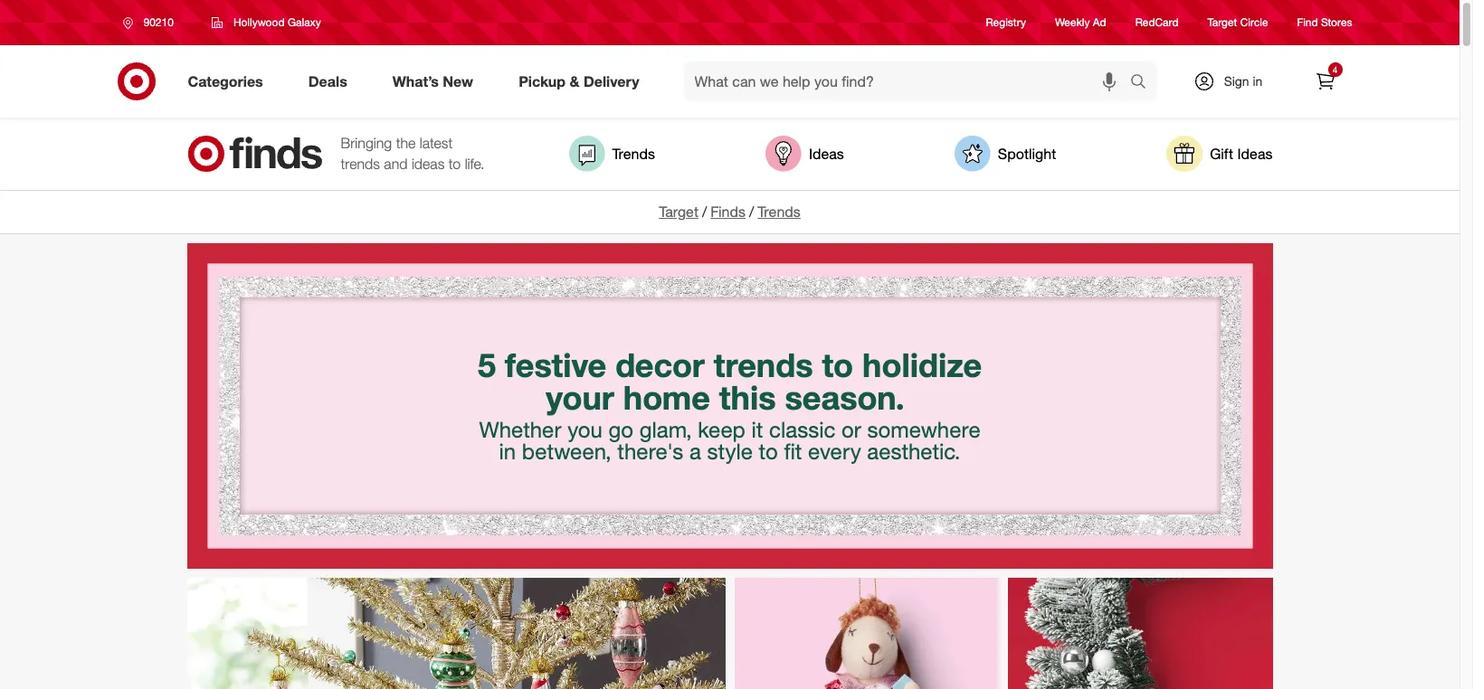 Task type: describe. For each thing, give the bounding box(es) containing it.
0 vertical spatial trends link
[[569, 136, 655, 172]]

in inside 5 festive decor trends to holidize your home this season. whether you go glam, keep it classic or somewhere in between, there's a style to fit every aesthetic.
[[499, 438, 516, 466]]

between,
[[522, 438, 612, 466]]

holidize
[[863, 346, 982, 385]]

aesthetic.
[[867, 438, 961, 466]]

4
[[1333, 64, 1338, 75]]

sign
[[1224, 73, 1250, 89]]

spotlight
[[998, 144, 1056, 163]]

spotlight link
[[955, 136, 1056, 172]]

new
[[443, 72, 474, 90]]

to inside bringing the latest trends and ideas to life.
[[449, 155, 461, 173]]

categories
[[188, 72, 263, 90]]

weekly ad link
[[1055, 15, 1107, 30]]

ideas inside gift ideas 'link'
[[1238, 144, 1273, 163]]

1 vertical spatial trends
[[758, 203, 801, 221]]

90210
[[143, 15, 174, 29]]

keep
[[698, 417, 746, 444]]

bringing the latest trends and ideas to life.
[[341, 134, 485, 173]]

1 vertical spatial to
[[822, 346, 854, 385]]

the
[[396, 134, 416, 152]]

classic
[[769, 417, 836, 444]]

ideas
[[412, 155, 445, 173]]

1 vertical spatial trends link
[[758, 203, 801, 221]]

what's new link
[[377, 62, 496, 101]]

stores
[[1321, 16, 1353, 29]]

1 horizontal spatial to
[[759, 438, 778, 466]]

2 / from the left
[[749, 203, 754, 221]]

registry
[[986, 16, 1026, 29]]

redcard
[[1136, 16, 1179, 29]]

ideas link
[[766, 136, 844, 172]]

90210 button
[[111, 6, 193, 39]]

pickup & delivery
[[519, 72, 640, 90]]

target for target circle
[[1208, 16, 1238, 29]]

target finds image
[[187, 136, 323, 172]]

there's
[[618, 438, 684, 466]]

0 vertical spatial trends
[[612, 144, 655, 163]]

target circle
[[1208, 16, 1269, 29]]

hollywood galaxy button
[[200, 6, 333, 39]]

target circle link
[[1208, 15, 1269, 30]]

glam,
[[640, 417, 692, 444]]

gift ideas
[[1210, 144, 1273, 163]]

sign in
[[1224, 73, 1263, 89]]

pickup & delivery link
[[503, 62, 662, 101]]

somewhere
[[868, 417, 981, 444]]

what's
[[393, 72, 439, 90]]

whether
[[479, 417, 562, 444]]

deals
[[308, 72, 347, 90]]

ad
[[1093, 16, 1107, 29]]

categories link
[[172, 62, 286, 101]]

you
[[568, 417, 603, 444]]

ideas inside ideas link
[[809, 144, 844, 163]]

circle
[[1241, 16, 1269, 29]]



Task type: locate. For each thing, give the bounding box(es) containing it.
latest
[[420, 134, 453, 152]]

trends for and
[[341, 155, 380, 173]]

and
[[384, 155, 408, 173]]

What can we help you find? suggestions appear below search field
[[684, 62, 1135, 101]]

/ left finds
[[702, 203, 707, 221]]

target link
[[659, 203, 699, 221]]

what's new
[[393, 72, 474, 90]]

5
[[478, 346, 496, 385]]

festive
[[505, 346, 607, 385]]

trends up it
[[714, 346, 813, 385]]

1 horizontal spatial target
[[1208, 16, 1238, 29]]

1 vertical spatial in
[[499, 438, 516, 466]]

2 ideas from the left
[[1238, 144, 1273, 163]]

0 vertical spatial trends
[[341, 155, 380, 173]]

registry link
[[986, 15, 1026, 30]]

0 vertical spatial in
[[1253, 73, 1263, 89]]

finds
[[711, 203, 746, 221]]

1 horizontal spatial in
[[1253, 73, 1263, 89]]

target left circle on the top
[[1208, 16, 1238, 29]]

season.
[[785, 379, 905, 418]]

1 horizontal spatial trends link
[[758, 203, 801, 221]]

hollywood galaxy
[[233, 15, 321, 29]]

trends link
[[569, 136, 655, 172], [758, 203, 801, 221]]

search
[[1122, 74, 1165, 92]]

search button
[[1122, 62, 1165, 105]]

to up or
[[822, 346, 854, 385]]

in
[[1253, 73, 1263, 89], [499, 438, 516, 466]]

or
[[842, 417, 862, 444]]

target
[[1208, 16, 1238, 29], [659, 203, 699, 221]]

weekly ad
[[1055, 16, 1107, 29]]

trends
[[341, 155, 380, 173], [714, 346, 813, 385]]

a
[[690, 438, 701, 466]]

0 horizontal spatial in
[[499, 438, 516, 466]]

trends inside 5 festive decor trends to holidize your home this season. whether you go glam, keep it classic or somewhere in between, there's a style to fit every aesthetic.
[[714, 346, 813, 385]]

home
[[624, 379, 710, 418]]

1 / from the left
[[702, 203, 707, 221]]

decor
[[616, 346, 705, 385]]

it
[[752, 417, 763, 444]]

target for target / finds / trends
[[659, 203, 699, 221]]

trends right finds
[[758, 203, 801, 221]]

1 horizontal spatial ideas
[[1238, 144, 1273, 163]]

pickup
[[519, 72, 566, 90]]

0 vertical spatial target
[[1208, 16, 1238, 29]]

find stores link
[[1298, 15, 1353, 30]]

find
[[1298, 16, 1318, 29]]

0 vertical spatial to
[[449, 155, 461, 173]]

1 horizontal spatial trends
[[758, 203, 801, 221]]

&
[[570, 72, 580, 90]]

trends down delivery
[[612, 144, 655, 163]]

to
[[449, 155, 461, 173], [822, 346, 854, 385], [759, 438, 778, 466]]

trends
[[612, 144, 655, 163], [758, 203, 801, 221]]

1 horizontal spatial trends
[[714, 346, 813, 385]]

your
[[546, 379, 614, 418]]

1 ideas from the left
[[809, 144, 844, 163]]

trends inside bringing the latest trends and ideas to life.
[[341, 155, 380, 173]]

galaxy
[[288, 15, 321, 29]]

2 horizontal spatial to
[[822, 346, 854, 385]]

weekly
[[1055, 16, 1090, 29]]

target / finds / trends
[[659, 203, 801, 221]]

5 festive decor trends to holidize your home this season. whether you go glam, keep it classic or somewhere in between, there's a style to fit every aesthetic.
[[478, 346, 991, 466]]

to left fit
[[759, 438, 778, 466]]

/ right finds link
[[749, 203, 754, 221]]

1 vertical spatial target
[[659, 203, 699, 221]]

0 horizontal spatial to
[[449, 155, 461, 173]]

gift
[[1210, 144, 1234, 163]]

0 horizontal spatial target
[[659, 203, 699, 221]]

0 horizontal spatial /
[[702, 203, 707, 221]]

in right sign
[[1253, 73, 1263, 89]]

every
[[808, 438, 861, 466]]

trends link right finds
[[758, 203, 801, 221]]

finds link
[[711, 203, 746, 221]]

in left between,
[[499, 438, 516, 466]]

target left finds
[[659, 203, 699, 221]]

find stores
[[1298, 16, 1353, 29]]

trends for to
[[714, 346, 813, 385]]

go
[[609, 417, 634, 444]]

trends down bringing in the left top of the page
[[341, 155, 380, 173]]

2 vertical spatial to
[[759, 438, 778, 466]]

this
[[719, 379, 776, 418]]

deals link
[[293, 62, 370, 101]]

0 horizontal spatial ideas
[[809, 144, 844, 163]]

4 link
[[1306, 62, 1345, 101]]

ideas
[[809, 144, 844, 163], [1238, 144, 1273, 163]]

to left life.
[[449, 155, 461, 173]]

delivery
[[584, 72, 640, 90]]

gift ideas link
[[1167, 136, 1273, 172]]

0 horizontal spatial trends
[[341, 155, 380, 173]]

trends link down delivery
[[569, 136, 655, 172]]

life.
[[465, 155, 485, 173]]

redcard link
[[1136, 15, 1179, 30]]

style
[[707, 438, 753, 466]]

0 horizontal spatial trends link
[[569, 136, 655, 172]]

fit
[[784, 438, 802, 466]]

0 horizontal spatial trends
[[612, 144, 655, 163]]

sign in link
[[1178, 62, 1291, 101]]

/
[[702, 203, 707, 221], [749, 203, 754, 221]]

1 vertical spatial trends
[[714, 346, 813, 385]]

bringing
[[341, 134, 392, 152]]

hollywood
[[233, 15, 285, 29]]

1 horizontal spatial /
[[749, 203, 754, 221]]



Task type: vqa. For each thing, say whether or not it's contained in the screenshot.
Delivery
yes



